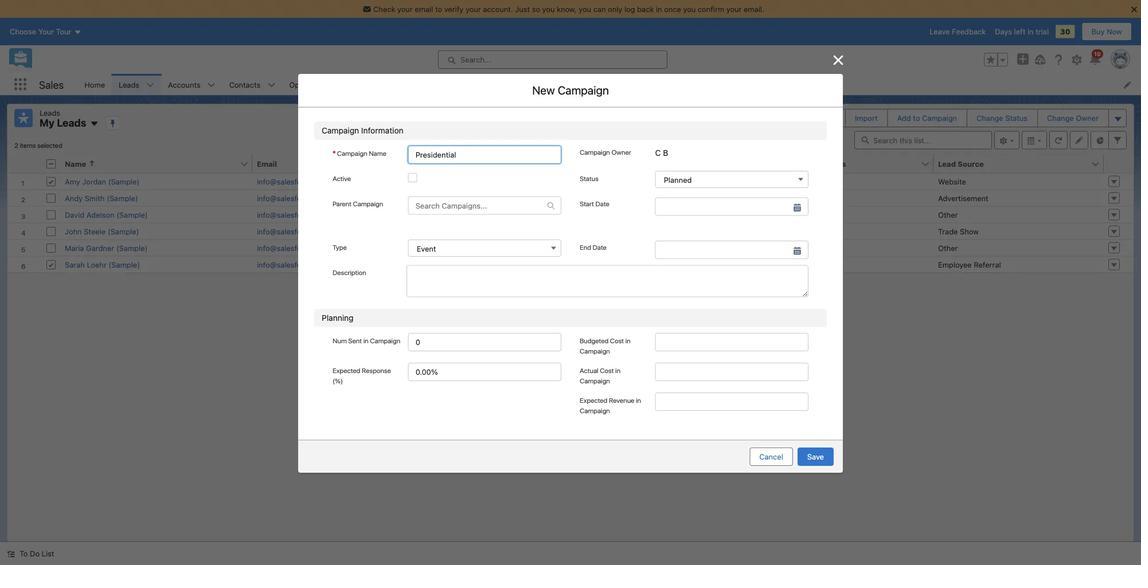 Task type: locate. For each thing, give the bounding box(es) containing it.
gardner
[[86, 244, 114, 252]]

email
[[257, 160, 277, 168]]

your
[[398, 5, 413, 13], [466, 5, 481, 13], [727, 5, 742, 13]]

click to dial disabled image up the event "popup button"
[[437, 211, 508, 219]]

expected down actual cost in campaign
[[580, 396, 608, 404]]

members?
[[489, 319, 525, 328]]

(sample) for andy smith (sample)
[[107, 194, 138, 203]]

you right once
[[684, 5, 696, 13]]

5 info@salesforce.com from the top
[[257, 244, 330, 252]]

in right budgeted
[[626, 337, 631, 345]]

0 horizontal spatial owner
[[612, 148, 631, 156]]

new left import
[[820, 114, 836, 123]]

to right email
[[435, 5, 442, 13]]

(sample) down david adelson (sample) link at the top left
[[108, 227, 139, 236]]

phone button
[[432, 155, 598, 173]]

list
[[78, 74, 1142, 95]]

add to campaign up search my leads list view. search box
[[898, 114, 958, 123]]

cost right budgeted
[[610, 337, 624, 345]]

name up amy
[[65, 160, 86, 168]]

(sample) for maria gardner (sample)
[[116, 244, 148, 252]]

status down new "button"
[[822, 160, 847, 168]]

2 horizontal spatial you
[[684, 5, 696, 13]]

info@salesforce.com for andy smith (sample)
[[257, 194, 330, 203]]

info@salesforce.com for sarah loehr (sample)
[[257, 260, 330, 269]]

0 vertical spatial cost
[[610, 337, 624, 345]]

amy
[[65, 177, 80, 186]]

(sample) up david adelson (sample) link at the top left
[[107, 194, 138, 203]]

click to dial disabled image
[[437, 194, 508, 203], [437, 211, 508, 219], [437, 244, 508, 252], [437, 260, 508, 269]]

status inside my leads "grid"
[[822, 160, 847, 168]]

0 horizontal spatial your
[[398, 5, 413, 13]]

1 horizontal spatial to
[[550, 163, 560, 176]]

add
[[898, 114, 912, 123], [527, 163, 548, 176]]

1 horizontal spatial your
[[466, 5, 481, 13]]

my leads grid
[[7, 155, 1134, 273]]

2 horizontal spatial to
[[914, 114, 921, 123]]

universal
[[615, 194, 647, 203]]

selected inside my leads|leads|list view element
[[37, 141, 62, 149]]

1 info@salesforce.com link from the top
[[257, 177, 330, 186]]

add up search my leads list view. search box
[[898, 114, 912, 123]]

reports link
[[537, 74, 578, 95]]

save
[[808, 453, 825, 461]]

1 horizontal spatial add to campaign
[[898, 114, 958, 123]]

working for medlife, inc.
[[803, 260, 831, 269]]

name inside button
[[65, 160, 86, 168]]

0 horizontal spatial expected
[[333, 367, 360, 375]]

click to dial disabled image down the event "popup button"
[[437, 260, 508, 269]]

my leads
[[40, 117, 86, 129]]

None search field
[[855, 131, 993, 149]]

1 vertical spatial add
[[527, 163, 548, 176]]

lead status button
[[798, 155, 921, 173]]

trade
[[939, 227, 958, 236]]

1 vertical spatial text default image
[[7, 551, 15, 559]]

expected revenue in campaign
[[580, 396, 641, 415]]

(sample) for amy jordan (sample)
[[108, 177, 140, 186]]

c
[[656, 148, 661, 158]]

member up overwrite member status in the bottom of the page
[[430, 333, 458, 342]]

1 vertical spatial add to campaign
[[527, 163, 614, 176]]

0 horizontal spatial selected
[[37, 141, 62, 149]]

new down search... button
[[533, 84, 555, 97]]

email
[[415, 5, 433, 13]]

2 horizontal spatial your
[[727, 5, 742, 13]]

1 horizontal spatial change
[[1048, 114, 1075, 123]]

in inside budgeted cost in campaign
[[626, 337, 631, 345]]

1 vertical spatial status
[[477, 343, 498, 352]]

your right verify
[[466, 5, 481, 13]]

cell
[[42, 155, 60, 174], [432, 223, 610, 240], [610, 223, 798, 240]]

cancel button left save
[[750, 448, 793, 466]]

1 vertical spatial expected
[[580, 396, 608, 404]]

5 info@salesforce.com link from the top
[[257, 244, 330, 252]]

employee referral
[[939, 260, 1002, 269]]

planning
[[322, 313, 354, 323]]

quotes link
[[593, 74, 631, 95]]

new inside "button"
[[820, 114, 836, 123]]

other for 3c systems
[[939, 244, 958, 252]]

event
[[417, 245, 436, 253]]

in for budgeted cost in campaign
[[626, 337, 631, 345]]

2 for 2 items selected
[[14, 141, 18, 149]]

0 vertical spatial text default image
[[731, 234, 739, 242]]

leads right home "link"
[[119, 80, 139, 89]]

name
[[369, 149, 387, 157], [65, 160, 86, 168]]

status right member
[[432, 271, 454, 280]]

date right end
[[593, 243, 607, 251]]

lead source
[[939, 160, 984, 168]]

(sample) right adelson
[[116, 211, 148, 219]]

6 info@salesforce.com link from the top
[[257, 260, 330, 269]]

you left can
[[579, 5, 592, 13]]

1 horizontal spatial you
[[579, 5, 592, 13]]

1 lead from the left
[[803, 160, 821, 168]]

(sample)
[[108, 177, 140, 186], [107, 194, 138, 203], [116, 211, 148, 219], [108, 227, 139, 236], [116, 244, 148, 252], [109, 260, 140, 269]]

change
[[977, 114, 1004, 123], [1048, 114, 1075, 123]]

in for num sent in campaign
[[364, 337, 369, 345]]

once
[[665, 5, 682, 13]]

to inside 'add to campaign' button
[[914, 114, 921, 123]]

in for actual cost in campaign
[[616, 367, 621, 375]]

2 info@salesforce.com link from the top
[[257, 194, 330, 203]]

click to dial disabled image for 3c
[[437, 244, 508, 252]]

smith
[[85, 194, 105, 203]]

1 vertical spatial cost
[[600, 367, 614, 375]]

info@salesforce.com
[[257, 177, 330, 186], [257, 194, 330, 203], [257, 211, 330, 219], [257, 227, 330, 236], [257, 244, 330, 252], [257, 260, 330, 269]]

num sent in campaign
[[333, 337, 401, 345]]

1 vertical spatial cancel button
[[750, 448, 793, 466]]

2 left leads on the top of page
[[396, 196, 401, 205]]

existing
[[424, 319, 451, 328]]

4 click to dial disabled image from the top
[[437, 260, 508, 269]]

add up text default icon
[[527, 163, 548, 176]]

status up list view controls icon
[[1006, 114, 1028, 123]]

in inside actual cost in campaign
[[616, 367, 621, 375]]

1 vertical spatial other
[[939, 244, 958, 252]]

3 info@salesforce.com from the top
[[257, 211, 330, 219]]

(sample) right 'gardner'
[[116, 244, 148, 252]]

0 vertical spatial add
[[898, 114, 912, 123]]

left
[[1015, 27, 1026, 36]]

0 horizontal spatial change
[[977, 114, 1004, 123]]

1 horizontal spatial cancel button
[[750, 448, 793, 466]]

0 vertical spatial member
[[430, 333, 458, 342]]

source
[[958, 160, 984, 168]]

search... button
[[438, 51, 668, 69]]

0 horizontal spatial you
[[543, 5, 555, 13]]

(sample) up andy smith (sample) link
[[108, 177, 140, 186]]

change status
[[977, 114, 1028, 123]]

1 vertical spatial owner
[[612, 148, 631, 156]]

2 change from the left
[[1048, 114, 1075, 123]]

expected for expected revenue in campaign
[[580, 396, 608, 404]]

lead down new "button"
[[803, 160, 821, 168]]

1 other from the top
[[939, 211, 958, 219]]

1 your from the left
[[398, 5, 413, 13]]

type
[[333, 243, 347, 251]]

1 horizontal spatial selected
[[425, 196, 457, 205]]

text default image down start date text field
[[731, 234, 739, 242]]

0 horizontal spatial lead
[[803, 160, 821, 168]]

0 vertical spatial date
[[596, 200, 610, 208]]

0 horizontal spatial cancel
[[663, 374, 687, 382]]

update existing campaign members?
[[396, 319, 525, 328]]

item number image
[[7, 155, 42, 173]]

selected right items
[[37, 141, 62, 149]]

3 working from the top
[[803, 244, 831, 252]]

1 change from the left
[[977, 114, 1004, 123]]

website
[[939, 177, 967, 186]]

1 vertical spatial selected
[[425, 196, 457, 205]]

1 horizontal spatial text default image
[[731, 234, 739, 242]]

end
[[580, 243, 592, 251]]

member for overwrite
[[446, 343, 475, 352]]

my leads status
[[14, 141, 62, 149]]

1 horizontal spatial owner
[[1077, 114, 1099, 123]]

Expected Revenue in Campaign text field
[[656, 393, 809, 411]]

4 working from the top
[[803, 260, 831, 269]]

4 info@salesforce.com from the top
[[257, 227, 330, 236]]

None text field
[[408, 146, 562, 164]]

1 working from the top
[[803, 194, 831, 203]]

adelson
[[87, 211, 114, 219]]

0 horizontal spatial name
[[65, 160, 86, 168]]

1 horizontal spatial cancel
[[760, 453, 784, 461]]

2 other from the top
[[939, 244, 958, 252]]

1 info@salesforce.com from the top
[[257, 177, 330, 186]]

info@salesforce.com link for sarah loehr (sample)
[[257, 260, 330, 269]]

group
[[985, 53, 1009, 67]]

trade show
[[939, 227, 980, 236]]

info@salesforce.com link for david adelson (sample)
[[257, 211, 330, 219]]

2 working from the top
[[803, 211, 831, 219]]

new down the lead status
[[803, 177, 818, 186]]

keep
[[410, 333, 428, 342]]

cell down text default icon
[[432, 223, 610, 240]]

new inside my leads "grid"
[[803, 177, 818, 186]]

1 horizontal spatial 2
[[396, 196, 401, 205]]

1 horizontal spatial expected
[[580, 396, 608, 404]]

quotes
[[599, 80, 625, 89]]

start
[[580, 200, 594, 208]]

working
[[803, 194, 831, 203], [803, 211, 831, 219], [803, 244, 831, 252], [803, 260, 831, 269]]

action element
[[1105, 155, 1134, 174]]

campaign
[[558, 84, 609, 97], [923, 114, 958, 123], [322, 126, 359, 136], [580, 148, 610, 156], [337, 149, 368, 157], [563, 163, 614, 176], [353, 200, 383, 208], [401, 215, 436, 224], [370, 337, 401, 345], [580, 347, 610, 355], [580, 377, 610, 385], [580, 407, 610, 415]]

date right 'start'
[[596, 200, 610, 208]]

(sample) for sarah loehr (sample)
[[109, 260, 140, 269]]

3 you from the left
[[684, 5, 696, 13]]

owner
[[1077, 114, 1099, 123], [612, 148, 631, 156]]

leads list item
[[112, 74, 161, 95]]

(sample) for john steele (sample)
[[108, 227, 139, 236]]

leads right my at the left
[[57, 117, 86, 129]]

0 horizontal spatial cancel button
[[653, 369, 697, 387]]

cost right actual
[[600, 367, 614, 375]]

0 vertical spatial expected
[[333, 367, 360, 375]]

1 horizontal spatial add
[[898, 114, 912, 123]]

working for green dot publishing
[[803, 211, 831, 219]]

medlife, inc. link
[[615, 260, 660, 269]]

0 vertical spatial cancel button
[[653, 369, 697, 387]]

leads down the sales
[[40, 108, 60, 117]]

1 horizontal spatial new
[[803, 177, 818, 186]]

sent
[[348, 337, 362, 345]]

lee enterprise, inc link
[[615, 177, 680, 186]]

*
[[333, 149, 336, 157]]

account.
[[483, 5, 513, 13]]

new
[[533, 84, 555, 97], [820, 114, 836, 123], [803, 177, 818, 186]]

in right left
[[1028, 27, 1034, 36]]

1 horizontal spatial name
[[369, 149, 387, 157]]

0 vertical spatial owner
[[1077, 114, 1099, 123]]

maria gardner (sample)
[[65, 244, 148, 252]]

other up trade
[[939, 211, 958, 219]]

leads
[[119, 80, 139, 89], [40, 108, 60, 117], [57, 117, 86, 129]]

home
[[84, 80, 105, 89]]

3 click to dial disabled image from the top
[[437, 244, 508, 252]]

cancel
[[663, 374, 687, 382], [760, 453, 784, 461]]

add to campaign up 'start'
[[527, 163, 614, 176]]

0 vertical spatial to
[[435, 5, 442, 13]]

expected inside expected response (%)
[[333, 367, 360, 375]]

0 vertical spatial add to campaign
[[898, 114, 958, 123]]

1 vertical spatial new
[[820, 114, 836, 123]]

expected inside expected revenue in campaign
[[580, 396, 608, 404]]

lead for lead status
[[803, 160, 821, 168]]

1 vertical spatial date
[[593, 243, 607, 251]]

status up the expected response (%) text box
[[477, 343, 498, 352]]

2 your from the left
[[466, 5, 481, 13]]

campaign inside budgeted cost in campaign
[[580, 347, 610, 355]]

Actual Cost in Campaign text field
[[656, 363, 809, 381]]

import button
[[846, 110, 887, 127]]

member down keep member status
[[446, 343, 475, 352]]

2 inside my leads|leads|list view element
[[14, 141, 18, 149]]

2 click to dial disabled image from the top
[[437, 211, 508, 219]]

you right so
[[543, 5, 555, 13]]

select list display image
[[1022, 131, 1048, 149]]

Num Sent in Campaign text field
[[408, 333, 562, 352]]

in inside expected revenue in campaign
[[636, 396, 641, 404]]

campaign inside actual cost in campaign
[[580, 377, 610, 385]]

david adelson (sample) link
[[65, 211, 148, 219]]

maria gardner (sample) link
[[65, 244, 148, 252]]

email button
[[252, 155, 419, 173]]

cancel button left submit button
[[653, 369, 697, 387]]

3 your from the left
[[727, 5, 742, 13]]

(sample) down maria gardner (sample)
[[109, 260, 140, 269]]

selected right leads on the top of page
[[425, 196, 457, 205]]

click to dial disabled image down parent campaign text field
[[437, 244, 508, 252]]

cancel left submit button
[[663, 374, 687, 382]]

2
[[14, 141, 18, 149], [396, 196, 401, 205]]

list
[[42, 550, 54, 559]]

none search field inside my leads|leads|list view element
[[855, 131, 993, 149]]

text default image left the to
[[7, 551, 15, 559]]

cost for actual
[[600, 367, 614, 375]]

3 info@salesforce.com link from the top
[[257, 211, 330, 219]]

your left email. on the top right of page
[[727, 5, 742, 13]]

email element
[[252, 155, 439, 174]]

0 vertical spatial 2
[[14, 141, 18, 149]]

2 items selected
[[14, 141, 62, 149]]

0 horizontal spatial new
[[533, 84, 555, 97]]

2 horizontal spatial new
[[820, 114, 836, 123]]

other down trade
[[939, 244, 958, 252]]

to up search my leads list view. search box
[[914, 114, 921, 123]]

1 vertical spatial 2
[[396, 196, 401, 205]]

1 vertical spatial name
[[65, 160, 86, 168]]

trial
[[1036, 27, 1050, 36]]

status
[[461, 333, 482, 342], [477, 343, 498, 352]]

End Date text field
[[656, 241, 809, 259]]

planned button
[[656, 171, 809, 188]]

add inside button
[[898, 114, 912, 123]]

member
[[430, 333, 458, 342], [446, 343, 475, 352]]

to up text default icon
[[550, 163, 560, 176]]

expected up the (%)
[[333, 367, 360, 375]]

num
[[333, 337, 347, 345]]

1 vertical spatial to
[[914, 114, 921, 123]]

text default image
[[731, 234, 739, 242], [7, 551, 15, 559]]

leads inside list item
[[119, 80, 139, 89]]

so
[[532, 5, 541, 13]]

1 vertical spatial cancel
[[760, 453, 784, 461]]

cancel button for add to campaign
[[653, 369, 697, 387]]

0 vertical spatial status
[[461, 333, 482, 342]]

lead up website
[[939, 160, 957, 168]]

working for universal technologies
[[803, 194, 831, 203]]

owner inside button
[[1077, 114, 1099, 123]]

6 info@salesforce.com from the top
[[257, 260, 330, 269]]

cancel left save
[[760, 453, 784, 461]]

click to dial disabled image for medlife,
[[437, 260, 508, 269]]

in for days left in trial
[[1028, 27, 1034, 36]]

2 left items
[[14, 141, 18, 149]]

selected for 2 leads selected
[[425, 196, 457, 205]]

accounts
[[168, 80, 201, 89]]

amy jordan (sample)
[[65, 177, 140, 186]]

info@salesforce.com for amy jordan (sample)
[[257, 177, 330, 186]]

change for change owner
[[1048, 114, 1075, 123]]

0 vertical spatial cancel
[[663, 374, 687, 382]]

home link
[[78, 74, 112, 95]]

information
[[361, 126, 404, 136]]

0 vertical spatial other
[[939, 211, 958, 219]]

cost inside budgeted cost in campaign
[[610, 337, 624, 345]]

accounts list item
[[161, 74, 222, 95]]

john steele (sample)
[[65, 227, 139, 236]]

green dot publishing link
[[615, 211, 689, 219]]

Start Date text field
[[656, 198, 809, 216]]

0 vertical spatial selected
[[37, 141, 62, 149]]

4 info@salesforce.com link from the top
[[257, 227, 330, 236]]

selected for 2 items selected
[[37, 141, 62, 149]]

0 horizontal spatial 2
[[14, 141, 18, 149]]

in right revenue on the bottom right of the page
[[636, 396, 641, 404]]

2 vertical spatial new
[[803, 177, 818, 186]]

0 vertical spatial name
[[369, 149, 387, 157]]

info@salesforce.com link for maria gardner (sample)
[[257, 244, 330, 252]]

list item
[[419, 74, 466, 95]]

1 click to dial disabled image from the top
[[437, 194, 508, 203]]

status up 'start'
[[580, 175, 599, 183]]

1 horizontal spatial lead
[[939, 160, 957, 168]]

2 lead from the left
[[939, 160, 957, 168]]

owner for campaign owner
[[612, 148, 631, 156]]

your left email
[[398, 5, 413, 13]]

click to dial disabled image down phone
[[437, 194, 508, 203]]

cost inside actual cost in campaign
[[600, 367, 614, 375]]

in down budgeted cost in campaign
[[616, 367, 621, 375]]

0 horizontal spatial text default image
[[7, 551, 15, 559]]

1 vertical spatial member
[[446, 343, 475, 352]]

text default image
[[547, 202, 555, 210]]

2 info@salesforce.com from the top
[[257, 194, 330, 203]]

action image
[[1105, 155, 1134, 173]]

status down campaign
[[461, 333, 482, 342]]

2 vertical spatial to
[[550, 163, 560, 176]]

in right sent
[[364, 337, 369, 345]]

name down information
[[369, 149, 387, 157]]

click to dial disabled image for universal
[[437, 194, 508, 203]]

actual cost in campaign
[[580, 367, 621, 385]]

3c systems link
[[615, 244, 657, 252]]



Task type: describe. For each thing, give the bounding box(es) containing it.
lead source element
[[934, 155, 1111, 174]]

check
[[374, 5, 396, 13]]

Description text field
[[407, 265, 809, 297]]

expected response (%)
[[333, 367, 391, 385]]

member for keep
[[430, 333, 458, 342]]

owner for change owner
[[1077, 114, 1099, 123]]

description
[[333, 269, 367, 277]]

(sample) for david adelson (sample)
[[116, 211, 148, 219]]

email.
[[744, 5, 765, 13]]

contacts list item
[[222, 74, 282, 95]]

status for member status
[[432, 271, 454, 280]]

my leads|leads|list view element
[[7, 104, 1135, 543]]

Expected Response (%) text field
[[408, 363, 562, 381]]

inc
[[669, 177, 680, 186]]

leave
[[930, 27, 950, 36]]

steele
[[84, 227, 106, 236]]

end date
[[580, 243, 607, 251]]

advertisement
[[939, 194, 989, 203]]

lee
[[615, 177, 628, 186]]

info@salesforce.com for david adelson (sample)
[[257, 211, 330, 219]]

new campaign
[[533, 84, 609, 97]]

items
[[20, 141, 36, 149]]

employee
[[939, 260, 972, 269]]

3c
[[615, 244, 625, 252]]

medlife,
[[615, 260, 645, 269]]

campaign inside button
[[923, 114, 958, 123]]

change for change status
[[977, 114, 1004, 123]]

to
[[20, 550, 28, 559]]

add to campaign inside button
[[898, 114, 958, 123]]

confirm
[[698, 5, 725, 13]]

universal technologies link
[[615, 194, 695, 203]]

campaign information
[[322, 126, 404, 136]]

inverse image
[[832, 53, 846, 67]]

andy
[[65, 194, 83, 203]]

green
[[615, 211, 636, 219]]

john steele (sample) link
[[65, 227, 139, 236]]

0 vertical spatial new
[[533, 84, 555, 97]]

2 you from the left
[[579, 5, 592, 13]]

referral
[[974, 260, 1002, 269]]

leave feedback
[[930, 27, 986, 36]]

only
[[608, 5, 623, 13]]

cancel button for new campaign
[[750, 448, 793, 466]]

start date
[[580, 200, 610, 208]]

other for green dot publishing
[[939, 211, 958, 219]]

cost for budgeted
[[610, 337, 624, 345]]

date for start date
[[596, 200, 610, 208]]

Search My Leads list view. search field
[[855, 131, 993, 149]]

amy jordan (sample) link
[[65, 177, 140, 186]]

contacts
[[229, 80, 261, 89]]

in for expected revenue in campaign
[[636, 396, 641, 404]]

status for keep member status
[[461, 333, 482, 342]]

back
[[638, 5, 654, 13]]

log
[[625, 5, 636, 13]]

do
[[30, 550, 40, 559]]

days left in trial
[[996, 27, 1050, 36]]

status for overwrite member status
[[477, 343, 498, 352]]

john
[[65, 227, 82, 236]]

accounts link
[[161, 74, 208, 95]]

opportunities list item
[[282, 74, 359, 95]]

to do list
[[20, 550, 54, 559]]

campaign owner
[[580, 148, 631, 156]]

cell down 2 items selected
[[42, 155, 60, 174]]

sarah loehr (sample) link
[[65, 260, 140, 269]]

days
[[996, 27, 1013, 36]]

working for 3c systems
[[803, 244, 831, 252]]

budgeted
[[580, 337, 609, 345]]

campaign
[[453, 319, 487, 328]]

sarah
[[65, 260, 85, 269]]

2 leads selected
[[396, 196, 457, 205]]

b
[[663, 148, 669, 158]]

1 you from the left
[[543, 5, 555, 13]]

keep member status
[[410, 333, 482, 342]]

0 horizontal spatial add
[[527, 163, 548, 176]]

company element
[[610, 155, 805, 174]]

just
[[515, 5, 530, 13]]

expected for expected response (%)
[[333, 367, 360, 375]]

change owner button
[[1039, 110, 1109, 127]]

30
[[1061, 27, 1071, 36]]

info@salesforce.com link for amy jordan (sample)
[[257, 177, 330, 186]]

my
[[40, 117, 55, 129]]

active
[[333, 175, 351, 183]]

list view controls image
[[995, 131, 1020, 149]]

import
[[855, 114, 878, 123]]

opportunities
[[289, 80, 337, 89]]

campaign inside expected revenue in campaign
[[580, 407, 610, 415]]

leads link
[[112, 74, 146, 95]]

technologies
[[649, 194, 695, 203]]

planned
[[664, 176, 692, 185]]

2 for 2 leads selected
[[396, 196, 401, 205]]

text default image inside to do list button
[[7, 551, 15, 559]]

name button
[[60, 155, 240, 173]]

parent
[[333, 200, 352, 208]]

item number element
[[7, 155, 42, 174]]

Active checkbox
[[408, 173, 418, 183]]

cell up end date text field
[[610, 223, 798, 240]]

update
[[396, 319, 422, 328]]

member
[[401, 271, 430, 280]]

quotes list item
[[593, 74, 646, 95]]

status for lead status
[[822, 160, 847, 168]]

Parent Campaign text field
[[409, 197, 547, 214]]

name element
[[60, 155, 259, 174]]

lead status element
[[798, 155, 941, 174]]

david adelson (sample)
[[65, 211, 148, 219]]

lead for lead source
[[939, 160, 957, 168]]

reports
[[544, 80, 571, 89]]

0 horizontal spatial to
[[435, 5, 442, 13]]

phone element
[[432, 155, 617, 174]]

budgeted cost in campaign
[[580, 337, 631, 355]]

lead source button
[[934, 155, 1092, 173]]

new button
[[811, 110, 845, 127]]

overwrite member status
[[410, 343, 498, 352]]

reports list item
[[537, 74, 593, 95]]

contacts link
[[222, 74, 268, 95]]

add to campaign button
[[889, 110, 967, 127]]

in right back
[[656, 5, 662, 13]]

0 horizontal spatial add to campaign
[[527, 163, 614, 176]]

phone
[[437, 160, 460, 168]]

submit
[[711, 374, 736, 382]]

buy now button
[[1082, 22, 1133, 41]]

member status
[[401, 271, 454, 280]]

actual
[[580, 367, 599, 375]]

lee enterprise, inc
[[615, 177, 680, 186]]

andy smith (sample) link
[[65, 194, 138, 203]]

status for change status
[[1006, 114, 1028, 123]]

inc.
[[647, 260, 660, 269]]

opportunities link
[[282, 74, 344, 95]]

info@salesforce.com link for andy smith (sample)
[[257, 194, 330, 203]]

info@salesforce.com for maria gardner (sample)
[[257, 244, 330, 252]]

date for end date
[[593, 243, 607, 251]]

overwrite
[[410, 343, 444, 352]]

change owner
[[1048, 114, 1099, 123]]

Budgeted Cost in Campaign text field
[[656, 333, 809, 352]]

list containing home
[[78, 74, 1142, 95]]

leads
[[403, 196, 423, 205]]

parent campaign
[[333, 200, 383, 208]]

know,
[[557, 5, 577, 13]]



Task type: vqa. For each thing, say whether or not it's contained in the screenshot.
10
no



